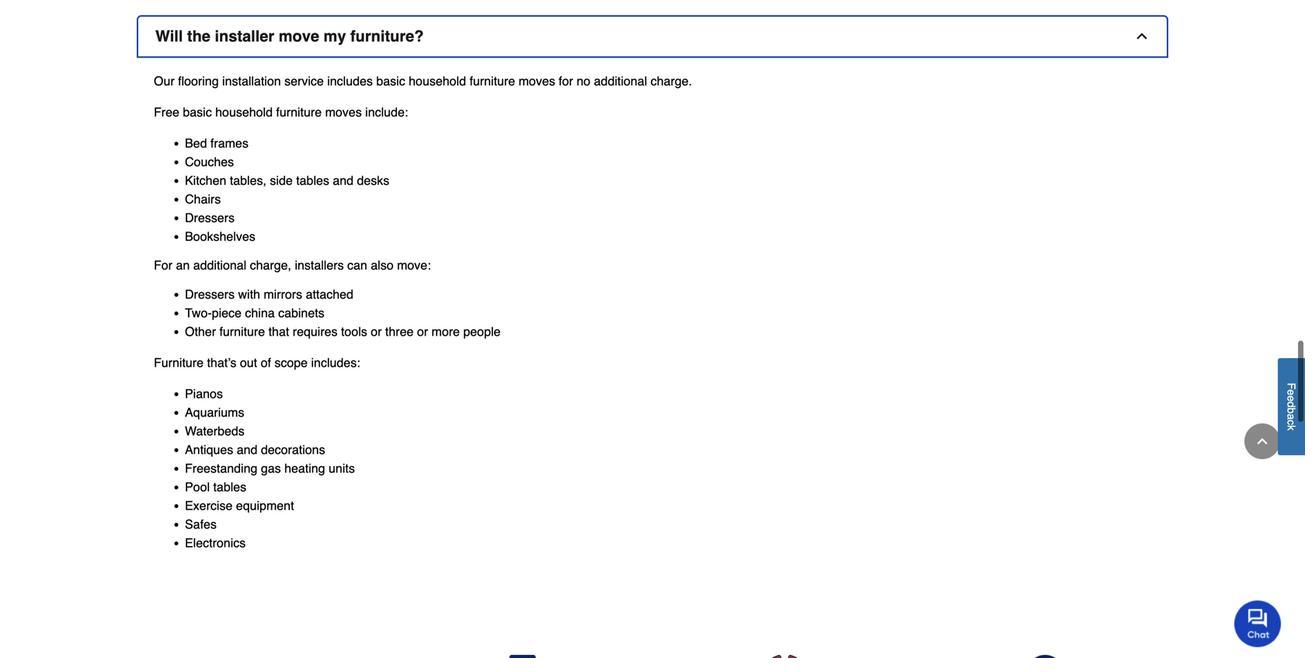 Task type: describe. For each thing, give the bounding box(es) containing it.
1 vertical spatial additional
[[193, 258, 247, 272]]

a lowe's red vest icon. image
[[665, 655, 903, 658]]

c
[[1286, 420, 1299, 426]]

side
[[270, 173, 293, 188]]

and inside bed frames couches kitchen tables, side tables and desks chairs dressers bookshelves
[[333, 173, 354, 188]]

charge.
[[651, 74, 692, 88]]

includes:
[[311, 356, 360, 370]]

will
[[155, 27, 183, 45]]

0 vertical spatial basic
[[377, 74, 406, 88]]

d
[[1286, 402, 1299, 408]]

include:
[[365, 105, 408, 119]]

1 vertical spatial furniture
[[276, 105, 322, 119]]

three
[[385, 324, 414, 339]]

free basic household furniture moves include:
[[154, 105, 408, 119]]

dressers with mirrors attached two-piece china cabinets other furniture that requires tools or three or more people
[[185, 287, 501, 339]]

dressers inside dressers with mirrors attached two-piece china cabinets other furniture that requires tools or three or more people
[[185, 287, 235, 302]]

chairs
[[185, 192, 221, 206]]

for an additional charge, installers can also move:
[[154, 258, 431, 272]]

can
[[347, 258, 368, 272]]

mirrors
[[264, 287, 302, 302]]

move:
[[397, 258, 431, 272]]

for
[[559, 74, 574, 88]]

safes
[[185, 517, 217, 532]]

attached
[[306, 287, 354, 302]]

0 vertical spatial additional
[[594, 74, 648, 88]]

that's
[[207, 356, 237, 370]]

chat invite button image
[[1235, 600, 1283, 648]]

tables inside bed frames couches kitchen tables, side tables and desks chairs dressers bookshelves
[[296, 173, 330, 188]]

pianos
[[185, 387, 223, 401]]

decorations
[[261, 443, 325, 457]]

also
[[371, 258, 394, 272]]

2 or from the left
[[417, 324, 428, 339]]

0 vertical spatial household
[[409, 74, 466, 88]]

furniture that's out of scope includes:
[[154, 356, 360, 370]]

tables inside pianos aquariums waterbeds antiques and decorations freestanding gas heating units pool tables exercise equipment safes electronics
[[213, 480, 247, 494]]

of
[[261, 356, 271, 370]]

kitchen
[[185, 173, 226, 188]]

1 vertical spatial household
[[215, 105, 273, 119]]

freestanding
[[185, 461, 258, 476]]

desks
[[357, 173, 390, 188]]

bed
[[185, 136, 207, 150]]

people
[[464, 324, 501, 339]]

f
[[1286, 383, 1299, 390]]

other
[[185, 324, 216, 339]]

equipment
[[236, 499, 294, 513]]

exercise
[[185, 499, 233, 513]]

china
[[245, 306, 275, 320]]

2 e from the top
[[1286, 396, 1299, 402]]

couches
[[185, 155, 234, 169]]

antiques
[[185, 443, 233, 457]]

furniture
[[154, 356, 204, 370]]

0 horizontal spatial basic
[[183, 105, 212, 119]]

electronics
[[185, 536, 246, 550]]

for
[[154, 258, 173, 272]]

requires
[[293, 324, 338, 339]]

heating
[[285, 461, 325, 476]]

piece
[[212, 306, 242, 320]]

service
[[285, 74, 324, 88]]



Task type: vqa. For each thing, say whether or not it's contained in the screenshot.
installers
yes



Task type: locate. For each thing, give the bounding box(es) containing it.
1 e from the top
[[1286, 390, 1299, 396]]

1 dressers from the top
[[185, 211, 235, 225]]

a dark blue background check icon. image
[[403, 655, 641, 658]]

and inside pianos aquariums waterbeds antiques and decorations freestanding gas heating units pool tables exercise equipment safes electronics
[[237, 443, 258, 457]]

furniture inside dressers with mirrors attached two-piece china cabinets other furniture that requires tools or three or more people
[[220, 324, 265, 339]]

bookshelves
[[185, 229, 256, 244]]

cabinets
[[278, 306, 325, 320]]

household
[[409, 74, 466, 88], [215, 105, 273, 119]]

1 horizontal spatial tables
[[296, 173, 330, 188]]

e up b
[[1286, 396, 1299, 402]]

e up d
[[1286, 390, 1299, 396]]

1 vertical spatial and
[[237, 443, 258, 457]]

1 horizontal spatial or
[[417, 324, 428, 339]]

basic right free
[[183, 105, 212, 119]]

0 horizontal spatial or
[[371, 324, 382, 339]]

two-
[[185, 306, 212, 320]]

furniture down the piece in the top left of the page
[[220, 324, 265, 339]]

installation
[[222, 74, 281, 88]]

tables,
[[230, 173, 267, 188]]

a blue 1-year labor warranty icon. image
[[927, 655, 1164, 658]]

tables down freestanding
[[213, 480, 247, 494]]

aquariums
[[185, 405, 244, 420]]

moves
[[519, 74, 556, 88], [325, 105, 362, 119]]

2 vertical spatial furniture
[[220, 324, 265, 339]]

pianos aquariums waterbeds antiques and decorations freestanding gas heating units pool tables exercise equipment safes electronics
[[185, 387, 355, 550]]

0 horizontal spatial household
[[215, 105, 273, 119]]

basic
[[377, 74, 406, 88], [183, 105, 212, 119]]

2 dressers from the top
[[185, 287, 235, 302]]

dressers inside bed frames couches kitchen tables, side tables and desks chairs dressers bookshelves
[[185, 211, 235, 225]]

or left more
[[417, 324, 428, 339]]

1 horizontal spatial moves
[[519, 74, 556, 88]]

b
[[1286, 408, 1299, 414]]

out
[[240, 356, 257, 370]]

and
[[333, 173, 354, 188], [237, 443, 258, 457]]

0 vertical spatial tables
[[296, 173, 330, 188]]

free
[[154, 105, 179, 119]]

e
[[1286, 390, 1299, 396], [1286, 396, 1299, 402]]

f e e d b a c k
[[1286, 383, 1299, 431]]

chevron up image
[[1135, 28, 1150, 44]]

more
[[432, 324, 460, 339]]

a
[[1286, 414, 1299, 420]]

tables right side
[[296, 173, 330, 188]]

furniture
[[470, 74, 515, 88], [276, 105, 322, 119], [220, 324, 265, 339]]

with
[[238, 287, 260, 302]]

no
[[577, 74, 591, 88]]

waterbeds
[[185, 424, 245, 438]]

moves down includes
[[325, 105, 362, 119]]

dressers up two-
[[185, 287, 235, 302]]

scope
[[275, 356, 308, 370]]

move
[[279, 27, 319, 45]]

bed frames couches kitchen tables, side tables and desks chairs dressers bookshelves
[[185, 136, 390, 244]]

and left desks
[[333, 173, 354, 188]]

or
[[371, 324, 382, 339], [417, 324, 428, 339]]

dressers down "chairs"
[[185, 211, 235, 225]]

units
[[329, 461, 355, 476]]

0 horizontal spatial and
[[237, 443, 258, 457]]

our flooring installation service includes basic household furniture moves for no additional charge.
[[154, 74, 696, 88]]

the
[[187, 27, 211, 45]]

flooring
[[178, 74, 219, 88]]

an
[[176, 258, 190, 272]]

1 vertical spatial basic
[[183, 105, 212, 119]]

scroll to top element
[[1245, 424, 1281, 459]]

0 horizontal spatial moves
[[325, 105, 362, 119]]

0 horizontal spatial additional
[[193, 258, 247, 272]]

furniture left for
[[470, 74, 515, 88]]

1 or from the left
[[371, 324, 382, 339]]

furniture down service
[[276, 105, 322, 119]]

that
[[269, 324, 289, 339]]

household down installation
[[215, 105, 273, 119]]

my
[[324, 27, 346, 45]]

1 horizontal spatial furniture
[[276, 105, 322, 119]]

additional
[[594, 74, 648, 88], [193, 258, 247, 272]]

and up freestanding
[[237, 443, 258, 457]]

k
[[1286, 426, 1299, 431]]

0 vertical spatial dressers
[[185, 211, 235, 225]]

our
[[154, 74, 175, 88]]

1 vertical spatial dressers
[[185, 287, 235, 302]]

2 horizontal spatial furniture
[[470, 74, 515, 88]]

installer
[[215, 27, 275, 45]]

f e e d b a c k button
[[1279, 358, 1306, 456]]

1 horizontal spatial and
[[333, 173, 354, 188]]

moves left for
[[519, 74, 556, 88]]

1 horizontal spatial household
[[409, 74, 466, 88]]

1 vertical spatial moves
[[325, 105, 362, 119]]

will the installer move my furniture? button
[[138, 17, 1168, 56]]

will the installer move my furniture?
[[155, 27, 424, 45]]

additional right 'no'
[[594, 74, 648, 88]]

0 vertical spatial and
[[333, 173, 354, 188]]

additional down bookshelves
[[193, 258, 247, 272]]

tables
[[296, 173, 330, 188], [213, 480, 247, 494]]

0 vertical spatial furniture
[[470, 74, 515, 88]]

gas
[[261, 461, 281, 476]]

charge,
[[250, 258, 292, 272]]

0 vertical spatial moves
[[519, 74, 556, 88]]

pool
[[185, 480, 210, 494]]

tools
[[341, 324, 368, 339]]

dressers
[[185, 211, 235, 225], [185, 287, 235, 302]]

chevron up image
[[1255, 434, 1271, 449]]

basic up include:
[[377, 74, 406, 88]]

1 vertical spatial tables
[[213, 480, 247, 494]]

frames
[[211, 136, 249, 150]]

0 horizontal spatial tables
[[213, 480, 247, 494]]

installers
[[295, 258, 344, 272]]

or right tools
[[371, 324, 382, 339]]

includes
[[327, 74, 373, 88]]

0 horizontal spatial furniture
[[220, 324, 265, 339]]

household down furniture?
[[409, 74, 466, 88]]

furniture?
[[351, 27, 424, 45]]

1 horizontal spatial basic
[[377, 74, 406, 88]]

1 horizontal spatial additional
[[594, 74, 648, 88]]



